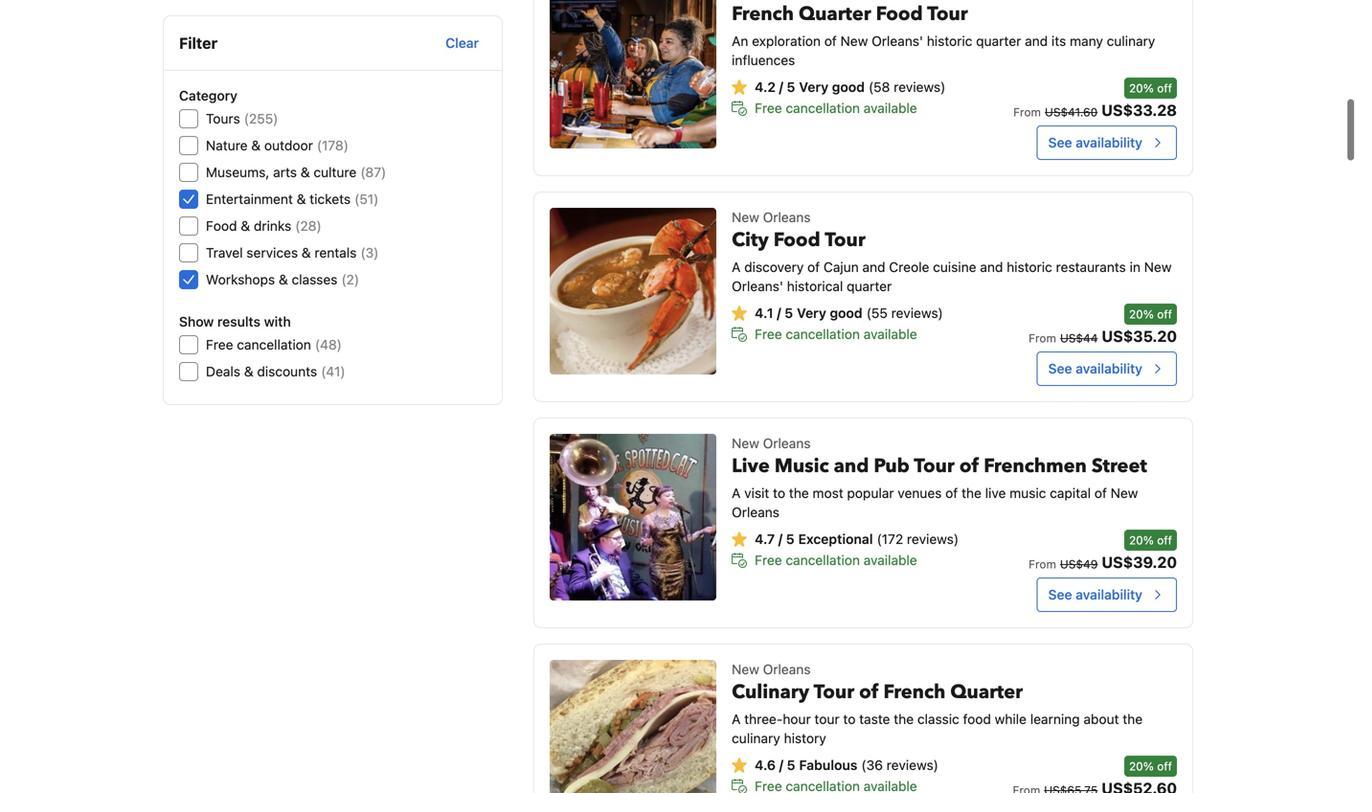 Task type: vqa. For each thing, say whether or not it's contained in the screenshot.
the top See availability
yes



Task type: describe. For each thing, give the bounding box(es) containing it.
& right arts
[[301, 164, 310, 180]]

city
[[732, 225, 769, 252]]

4.2 / 5 very good (58 reviews)
[[755, 77, 946, 93]]

entertainment
[[206, 191, 293, 207]]

nature & outdoor (178)
[[206, 138, 349, 153]]

4.6 / 5 fabulous (36 reviews)
[[755, 756, 939, 771]]

tickets
[[310, 191, 351, 207]]

culinary
[[732, 677, 810, 704]]

free up deals
[[206, 337, 233, 353]]

off for an exploration of new orleans' historic quarter and its many culinary influences
[[1158, 80, 1173, 93]]

cajun
[[824, 257, 859, 273]]

(48)
[[315, 337, 342, 353]]

cuisine
[[933, 257, 977, 273]]

show
[[179, 314, 214, 330]]

orleans' inside an exploration of new orleans' historic quarter and its many culinary influences
[[872, 31, 924, 47]]

5 for culinary tour of french quarter
[[787, 756, 796, 771]]

three-
[[745, 710, 783, 725]]

cancellation for city food tour
[[786, 324, 860, 340]]

from for street
[[1029, 556, 1057, 569]]

services
[[247, 245, 298, 261]]

new inside an exploration of new orleans' historic quarter and its many culinary influences
[[841, 31, 868, 47]]

5 for an exploration of new orleans' historic quarter and its many culinary influences
[[787, 77, 796, 93]]

cancellation down with
[[237, 337, 311, 353]]

new up the "live"
[[732, 434, 760, 449]]

/ for live music and pub tour of frenchmen street
[[779, 529, 783, 545]]

from us$49 us$39.20
[[1029, 551, 1178, 570]]

and right cajun at right
[[863, 257, 886, 273]]

reviews) right (55
[[892, 303, 944, 319]]

orleans down visit at right
[[732, 503, 780, 518]]

live
[[732, 451, 770, 478]]

creole
[[890, 257, 930, 273]]

taste
[[860, 710, 891, 725]]

(41)
[[321, 364, 346, 379]]

classic
[[918, 710, 960, 725]]

deals
[[206, 364, 241, 379]]

category
[[179, 88, 238, 103]]

available for and
[[864, 550, 918, 566]]

restaurants
[[1056, 257, 1127, 273]]

20% for live music and pub tour of frenchmen street
[[1130, 532, 1154, 545]]

20% off for an exploration of new orleans' historic quarter and its many culinary influences
[[1130, 80, 1173, 93]]

(28)
[[295, 218, 322, 234]]

the down 'music'
[[789, 483, 809, 499]]

1 availability from the top
[[1076, 133, 1143, 149]]

the right about
[[1123, 710, 1143, 725]]

frenchmen
[[984, 451, 1087, 478]]

rentals
[[315, 245, 357, 261]]

1 see from the top
[[1049, 133, 1073, 149]]

free cancellation available for tour
[[755, 777, 918, 792]]

(172
[[877, 529, 904, 545]]

of inside an exploration of new orleans' historic quarter and its many culinary influences
[[825, 31, 837, 47]]

4.2
[[755, 77, 776, 93]]

classes
[[292, 272, 338, 287]]

many
[[1070, 31, 1104, 47]]

drinks
[[254, 218, 292, 234]]

tour inside new orleans city food tour a discovery of cajun and creole cuisine and historic restaurants in new orleans' historical quarter
[[825, 225, 866, 252]]

4.1
[[755, 303, 774, 319]]

quarter inside new orleans city food tour a discovery of cajun and creole cuisine and historic restaurants in new orleans' historical quarter
[[847, 276, 892, 292]]

good for city food tour
[[830, 303, 863, 319]]

about
[[1084, 710, 1120, 725]]

workshops & classes (2)
[[206, 272, 359, 287]]

us$49
[[1061, 556, 1098, 569]]

free for live music and pub tour of frenchmen street
[[755, 550, 782, 566]]

(2)
[[342, 272, 359, 287]]

hour
[[783, 710, 811, 725]]

travel services & rentals (3)
[[206, 245, 379, 261]]

tour inside "new orleans live music and pub tour of frenchmen street a visit to the most popular venues of the live music capital of new orleans"
[[914, 451, 955, 478]]

reviews) right (36
[[887, 756, 939, 771]]

most
[[813, 483, 844, 499]]

(51)
[[355, 191, 379, 207]]

(36
[[862, 756, 883, 771]]

(178)
[[317, 138, 349, 153]]

culinary inside an exploration of new orleans' historic quarter and its many culinary influences
[[1107, 31, 1156, 47]]

clear
[[446, 35, 479, 51]]

a inside new orleans city food tour a discovery of cajun and creole cuisine and historic restaurants in new orleans' historical quarter
[[732, 257, 741, 273]]

/ for culinary tour of french quarter
[[780, 756, 784, 771]]

and right cuisine
[[981, 257, 1004, 273]]

see availability for and
[[1049, 359, 1143, 375]]

free cancellation (48)
[[206, 337, 342, 353]]

us$41.60
[[1045, 103, 1098, 117]]

discovery
[[745, 257, 804, 273]]

new orleans culinary tour of french quarter a three-hour tour to taste the classic food while learning about the culinary history
[[732, 660, 1143, 745]]

4 off from the top
[[1158, 758, 1173, 771]]

orleans for live
[[763, 434, 811, 449]]

4.1 / 5 very good (55 reviews)
[[755, 303, 944, 319]]

free for an exploration of new orleans' historic quarter and its many culinary influences
[[755, 98, 782, 114]]

fabulous
[[800, 756, 858, 771]]

very for city food tour
[[797, 303, 827, 319]]

and inside an exploration of new orleans' historic quarter and its many culinary influences
[[1025, 31, 1048, 47]]

4 20% off from the top
[[1130, 758, 1173, 771]]

culinary tour of french quarter image
[[550, 658, 717, 793]]

cancellation for culinary tour of french quarter
[[786, 777, 860, 792]]

free cancellation available for food
[[755, 324, 918, 340]]

(255)
[[244, 111, 278, 126]]

historic inside new orleans city food tour a discovery of cajun and creole cuisine and historic restaurants in new orleans' historical quarter
[[1007, 257, 1053, 273]]

show results with
[[179, 314, 291, 330]]

(87)
[[361, 164, 386, 180]]

orleans for city
[[763, 207, 811, 223]]

exceptional
[[799, 529, 873, 545]]

clear button
[[438, 26, 487, 60]]

& for tickets
[[297, 191, 306, 207]]

an
[[732, 31, 749, 47]]

& for classes
[[279, 272, 288, 287]]

travel
[[206, 245, 243, 261]]

from us$41.60 us$33.28
[[1014, 99, 1178, 117]]

tours (255)
[[206, 111, 278, 126]]

music
[[1010, 483, 1047, 499]]

1 available from the top
[[864, 98, 918, 114]]

tours
[[206, 111, 240, 126]]

arts
[[273, 164, 297, 180]]

new orleans city food tour a discovery of cajun and creole cuisine and historic restaurants in new orleans' historical quarter
[[732, 207, 1172, 292]]

workshops
[[206, 272, 275, 287]]

museums, arts & culture (87)
[[206, 164, 386, 180]]

french quarter food tour image
[[550, 0, 717, 147]]

availability for and
[[1076, 359, 1143, 375]]



Task type: locate. For each thing, give the bounding box(es) containing it.
3 a from the top
[[732, 710, 741, 725]]

exploration
[[752, 31, 821, 47]]

& down entertainment
[[241, 218, 250, 234]]

2 vertical spatial see availability
[[1049, 585, 1143, 601]]

orleans inside new orleans city food tour a discovery of cajun and creole cuisine and historic restaurants in new orleans' historical quarter
[[763, 207, 811, 223]]

2 off from the top
[[1158, 306, 1173, 319]]

& for outdoor
[[251, 138, 261, 153]]

good left (55
[[830, 303, 863, 319]]

(58
[[869, 77, 891, 93]]

4 free cancellation available from the top
[[755, 777, 918, 792]]

4.6
[[755, 756, 776, 771]]

orleans for culinary
[[763, 660, 811, 676]]

off
[[1158, 80, 1173, 93], [1158, 306, 1173, 319], [1158, 532, 1173, 545], [1158, 758, 1173, 771]]

free cancellation available for music
[[755, 550, 918, 566]]

2 vertical spatial a
[[732, 710, 741, 725]]

5 right 4.1 at the top of the page
[[785, 303, 793, 319]]

20% for city food tour
[[1130, 306, 1154, 319]]

pub
[[874, 451, 910, 478]]

& down (28)
[[302, 245, 311, 261]]

/ for an exploration of new orleans' historic quarter and its many culinary influences
[[779, 77, 784, 93]]

5 for city food tour
[[785, 303, 793, 319]]

culinary right many
[[1107, 31, 1156, 47]]

to inside "new orleans live music and pub tour of frenchmen street a visit to the most popular venues of the live music capital of new orleans"
[[773, 483, 786, 499]]

food & drinks (28)
[[206, 218, 322, 234]]

0 horizontal spatial to
[[773, 483, 786, 499]]

of inside new orleans culinary tour of french quarter a three-hour tour to taste the classic food while learning about the culinary history
[[860, 677, 879, 704]]

visit
[[745, 483, 770, 499]]

orleans' up (58
[[872, 31, 924, 47]]

of up taste
[[860, 677, 879, 704]]

music
[[775, 451, 829, 478]]

/ right 4.7
[[779, 529, 783, 545]]

free cancellation available down fabulous
[[755, 777, 918, 792]]

see availability
[[1049, 133, 1143, 149], [1049, 359, 1143, 375], [1049, 585, 1143, 601]]

availability down from us$41.60 us$33.28
[[1076, 133, 1143, 149]]

availability down "from us$44 us$35.20"
[[1076, 359, 1143, 375]]

cancellation down 'exceptional'
[[786, 550, 860, 566]]

outdoor
[[264, 138, 313, 153]]

see for and
[[1049, 359, 1073, 375]]

0 vertical spatial see
[[1049, 133, 1073, 149]]

4.7
[[755, 529, 775, 545]]

2 vertical spatial see
[[1049, 585, 1073, 601]]

orleans up 'music'
[[763, 434, 811, 449]]

2 vertical spatial from
[[1029, 556, 1057, 569]]

free cancellation available
[[755, 98, 918, 114], [755, 324, 918, 340], [755, 550, 918, 566], [755, 777, 918, 792]]

food inside new orleans city food tour a discovery of cajun and creole cuisine and historic restaurants in new orleans' historical quarter
[[774, 225, 821, 252]]

0 vertical spatial quarter
[[977, 31, 1022, 47]]

4 20% from the top
[[1130, 758, 1154, 771]]

available
[[864, 98, 918, 114], [864, 324, 918, 340], [864, 550, 918, 566], [864, 777, 918, 792]]

5 right 4.2 on the right top
[[787, 77, 796, 93]]

0 vertical spatial see availability
[[1049, 133, 1143, 149]]

new up culinary
[[732, 660, 760, 676]]

food
[[206, 218, 237, 234], [774, 225, 821, 252]]

from left us$44
[[1029, 330, 1057, 343]]

a
[[732, 257, 741, 273], [732, 483, 741, 499], [732, 710, 741, 725]]

1 horizontal spatial to
[[844, 710, 856, 725]]

1 20% from the top
[[1130, 80, 1154, 93]]

a left visit at right
[[732, 483, 741, 499]]

& for drinks
[[241, 218, 250, 234]]

to right visit at right
[[773, 483, 786, 499]]

20% off for city food tour
[[1130, 306, 1173, 319]]

very down historical
[[797, 303, 827, 319]]

see availability down from us$41.60 us$33.28
[[1049, 133, 1143, 149]]

/ right 4.1 at the top of the page
[[777, 303, 782, 319]]

cancellation down 4.2 / 5 very good (58 reviews)
[[786, 98, 860, 114]]

new down street
[[1111, 483, 1139, 499]]

off for live music and pub tour of frenchmen street
[[1158, 532, 1173, 545]]

orleans inside new orleans culinary tour of french quarter a three-hour tour to taste the classic food while learning about the culinary history
[[763, 660, 811, 676]]

from left us$49
[[1029, 556, 1057, 569]]

entertainment & tickets (51)
[[206, 191, 379, 207]]

a inside "new orleans live music and pub tour of frenchmen street a visit to the most popular venues of the live music capital of new orleans"
[[732, 483, 741, 499]]

off for city food tour
[[1158, 306, 1173, 319]]

very for an exploration of new orleans' historic quarter and its many culinary influences
[[799, 77, 829, 93]]

1 see availability from the top
[[1049, 133, 1143, 149]]

see availability down the from us$49 us$39.20
[[1049, 585, 1143, 601]]

tour up cajun at right
[[825, 225, 866, 252]]

1 20% off from the top
[[1130, 80, 1173, 93]]

2 see from the top
[[1049, 359, 1073, 375]]

free cancellation available down 'exceptional'
[[755, 550, 918, 566]]

available down (58
[[864, 98, 918, 114]]

an exploration of new orleans' historic quarter and its many culinary influences
[[732, 31, 1156, 66]]

from inside from us$41.60 us$33.28
[[1014, 103, 1042, 117]]

0 vertical spatial a
[[732, 257, 741, 273]]

city food tour image
[[550, 206, 717, 373]]

4 available from the top
[[864, 777, 918, 792]]

historic
[[927, 31, 973, 47], [1007, 257, 1053, 273]]

with
[[264, 314, 291, 330]]

1 off from the top
[[1158, 80, 1173, 93]]

learning
[[1031, 710, 1080, 725]]

of right exploration
[[825, 31, 837, 47]]

quarter inside an exploration of new orleans' historic quarter and its many culinary influences
[[977, 31, 1022, 47]]

2 vertical spatial tour
[[814, 677, 855, 704]]

a inside new orleans culinary tour of french quarter a three-hour tour to taste the classic food while learning about the culinary history
[[732, 710, 741, 725]]

tour up tour
[[814, 677, 855, 704]]

(3)
[[361, 245, 379, 261]]

0 horizontal spatial food
[[206, 218, 237, 234]]

& down the (255) at the left of page
[[251, 138, 261, 153]]

5
[[787, 77, 796, 93], [785, 303, 793, 319], [786, 529, 795, 545], [787, 756, 796, 771]]

see down us$44
[[1049, 359, 1073, 375]]

of inside new orleans city food tour a discovery of cajun and creole cuisine and historic restaurants in new orleans' historical quarter
[[808, 257, 820, 273]]

available down the (172
[[864, 550, 918, 566]]

nature
[[206, 138, 248, 153]]

food up travel
[[206, 218, 237, 234]]

historic inside an exploration of new orleans' historic quarter and its many culinary influences
[[927, 31, 973, 47]]

from inside the from us$49 us$39.20
[[1029, 556, 1057, 569]]

french
[[884, 677, 946, 704]]

0 vertical spatial good
[[832, 77, 865, 93]]

us$35.20
[[1102, 325, 1178, 344]]

its
[[1052, 31, 1067, 47]]

discounts
[[257, 364, 317, 379]]

food up discovery
[[774, 225, 821, 252]]

1 horizontal spatial culinary
[[1107, 31, 1156, 47]]

from left the us$41.60
[[1014, 103, 1042, 117]]

culture
[[314, 164, 357, 180]]

2 20% from the top
[[1130, 306, 1154, 319]]

results
[[217, 314, 261, 330]]

of right capital
[[1095, 483, 1108, 499]]

free cancellation available down 4.1 / 5 very good (55 reviews)
[[755, 324, 918, 340]]

0 horizontal spatial orleans'
[[732, 276, 784, 292]]

3 20% from the top
[[1130, 532, 1154, 545]]

available for tour
[[864, 324, 918, 340]]

of up historical
[[808, 257, 820, 273]]

0 horizontal spatial culinary
[[732, 729, 781, 745]]

0 vertical spatial historic
[[927, 31, 973, 47]]

0 vertical spatial very
[[799, 77, 829, 93]]

2 see availability from the top
[[1049, 359, 1143, 375]]

1 vertical spatial see availability
[[1049, 359, 1143, 375]]

to
[[773, 483, 786, 499], [844, 710, 856, 725]]

free down 4.1 at the top of the page
[[755, 324, 782, 340]]

orleans' inside new orleans city food tour a discovery of cajun and creole cuisine and historic restaurants in new orleans' historical quarter
[[732, 276, 784, 292]]

1 vertical spatial a
[[732, 483, 741, 499]]

historical
[[787, 276, 844, 292]]

available down (55
[[864, 324, 918, 340]]

us$44
[[1061, 330, 1099, 343]]

influences
[[732, 50, 796, 66]]

3 available from the top
[[864, 550, 918, 566]]

see availability down "from us$44 us$35.20"
[[1049, 359, 1143, 375]]

2 20% off from the top
[[1130, 306, 1173, 319]]

culinary inside new orleans culinary tour of french quarter a three-hour tour to taste the classic food while learning about the culinary history
[[732, 729, 781, 745]]

quarter left its
[[977, 31, 1022, 47]]

live music and pub tour of frenchmen street image
[[550, 432, 717, 599]]

3 free cancellation available from the top
[[755, 550, 918, 566]]

the down french
[[894, 710, 914, 725]]

reviews) right the (172
[[907, 529, 959, 545]]

/ for city food tour
[[777, 303, 782, 319]]

availability down the from us$49 us$39.20
[[1076, 585, 1143, 601]]

available down (36
[[864, 777, 918, 792]]

orleans up city
[[763, 207, 811, 223]]

1 vertical spatial culinary
[[732, 729, 781, 745]]

0 vertical spatial from
[[1014, 103, 1042, 117]]

orleans up culinary
[[763, 660, 811, 676]]

0 vertical spatial tour
[[825, 225, 866, 252]]

from us$44 us$35.20
[[1029, 325, 1178, 344]]

tour up venues
[[914, 451, 955, 478]]

&
[[251, 138, 261, 153], [301, 164, 310, 180], [297, 191, 306, 207], [241, 218, 250, 234], [302, 245, 311, 261], [279, 272, 288, 287], [244, 364, 254, 379]]

street
[[1092, 451, 1148, 478]]

new right in
[[1145, 257, 1172, 273]]

deals & discounts (41)
[[206, 364, 346, 379]]

quarter
[[951, 677, 1023, 704]]

reviews) right (58
[[894, 77, 946, 93]]

cancellation for an exploration of new orleans' historic quarter and its many culinary influences
[[786, 98, 860, 114]]

museums,
[[206, 164, 270, 180]]

2 availability from the top
[[1076, 359, 1143, 375]]

2 a from the top
[[732, 483, 741, 499]]

1 horizontal spatial food
[[774, 225, 821, 252]]

cancellation down fabulous
[[786, 777, 860, 792]]

1 horizontal spatial quarter
[[977, 31, 1022, 47]]

2 available from the top
[[864, 324, 918, 340]]

1 vertical spatial good
[[830, 303, 863, 319]]

very
[[799, 77, 829, 93], [797, 303, 827, 319]]

cancellation down 4.1 / 5 very good (55 reviews)
[[786, 324, 860, 340]]

while
[[995, 710, 1027, 725]]

quarter up (55
[[847, 276, 892, 292]]

food
[[964, 710, 992, 725]]

1 vertical spatial very
[[797, 303, 827, 319]]

from for and
[[1029, 330, 1057, 343]]

capital
[[1050, 483, 1091, 499]]

3 see availability from the top
[[1049, 585, 1143, 601]]

3 availability from the top
[[1076, 585, 1143, 601]]

5 for live music and pub tour of frenchmen street
[[786, 529, 795, 545]]

the left live
[[962, 483, 982, 499]]

available for of
[[864, 777, 918, 792]]

1 a from the top
[[732, 257, 741, 273]]

free down 4.2 on the right top
[[755, 98, 782, 114]]

1 vertical spatial availability
[[1076, 359, 1143, 375]]

3 off from the top
[[1158, 532, 1173, 545]]

good left (58
[[832, 77, 865, 93]]

1 horizontal spatial historic
[[1007, 257, 1053, 273]]

& for discounts
[[244, 364, 254, 379]]

and inside "new orleans live music and pub tour of frenchmen street a visit to the most popular venues of the live music capital of new orleans"
[[834, 451, 869, 478]]

/ right 4.6
[[780, 756, 784, 771]]

0 horizontal spatial quarter
[[847, 276, 892, 292]]

filter
[[179, 34, 218, 52]]

us$33.28
[[1102, 99, 1178, 117]]

from inside "from us$44 us$35.20"
[[1029, 330, 1057, 343]]

a left three-
[[732, 710, 741, 725]]

free down 4.6
[[755, 777, 782, 792]]

1 vertical spatial quarter
[[847, 276, 892, 292]]

see down us$49
[[1049, 585, 1073, 601]]

good
[[832, 77, 865, 93], [830, 303, 863, 319]]

see down the us$41.60
[[1049, 133, 1073, 149]]

0 vertical spatial orleans'
[[872, 31, 924, 47]]

orleans'
[[872, 31, 924, 47], [732, 276, 784, 292]]

1 vertical spatial see
[[1049, 359, 1073, 375]]

1 vertical spatial from
[[1029, 330, 1057, 343]]

new inside new orleans culinary tour of french quarter a three-hour tour to taste the classic food while learning about the culinary history
[[732, 660, 760, 676]]

new orleans live music and pub tour of frenchmen street a visit to the most popular venues of the live music capital of new orleans
[[732, 434, 1148, 518]]

orleans' down discovery
[[732, 276, 784, 292]]

reviews)
[[894, 77, 946, 93], [892, 303, 944, 319], [907, 529, 959, 545], [887, 756, 939, 771]]

20% for an exploration of new orleans' historic quarter and its many culinary influences
[[1130, 80, 1154, 93]]

5 right 4.6
[[787, 756, 796, 771]]

& down 'museums, arts & culture (87)'
[[297, 191, 306, 207]]

tour inside new orleans culinary tour of french quarter a three-hour tour to taste the classic food while learning about the culinary history
[[814, 677, 855, 704]]

of right venues
[[946, 483, 958, 499]]

1 vertical spatial orleans'
[[732, 276, 784, 292]]

0 vertical spatial culinary
[[1107, 31, 1156, 47]]

0 vertical spatial availability
[[1076, 133, 1143, 149]]

good for an exploration of new orleans' historic quarter and its many culinary influences
[[832, 77, 865, 93]]

20% off for live music and pub tour of frenchmen street
[[1130, 532, 1173, 545]]

3 see from the top
[[1049, 585, 1073, 601]]

1 vertical spatial historic
[[1007, 257, 1053, 273]]

history
[[784, 729, 827, 745]]

& right deals
[[244, 364, 254, 379]]

tour
[[825, 225, 866, 252], [914, 451, 955, 478], [814, 677, 855, 704]]

& down travel services & rentals (3)
[[279, 272, 288, 287]]

culinary down three-
[[732, 729, 781, 745]]

new up city
[[732, 207, 760, 223]]

cancellation for live music and pub tour of frenchmen street
[[786, 550, 860, 566]]

of left frenchmen
[[960, 451, 980, 478]]

to right tour
[[844, 710, 856, 725]]

0 vertical spatial to
[[773, 483, 786, 499]]

and left its
[[1025, 31, 1048, 47]]

tour
[[815, 710, 840, 725]]

4.7 / 5 exceptional (172 reviews)
[[755, 529, 959, 545]]

3 20% off from the top
[[1130, 532, 1173, 545]]

orleans
[[763, 207, 811, 223], [763, 434, 811, 449], [732, 503, 780, 518], [763, 660, 811, 676]]

see for street
[[1049, 585, 1073, 601]]

in
[[1130, 257, 1141, 273]]

popular
[[848, 483, 895, 499]]

free down 4.7
[[755, 550, 782, 566]]

a down city
[[732, 257, 741, 273]]

2 free cancellation available from the top
[[755, 324, 918, 340]]

see availability for street
[[1049, 585, 1143, 601]]

(55
[[867, 303, 888, 319]]

5 right 4.7
[[786, 529, 795, 545]]

0 horizontal spatial historic
[[927, 31, 973, 47]]

very right 4.2 on the right top
[[799, 77, 829, 93]]

to inside new orleans culinary tour of french quarter a three-hour tour to taste the classic food while learning about the culinary history
[[844, 710, 856, 725]]

free cancellation available down 4.2 / 5 very good (58 reviews)
[[755, 98, 918, 114]]

culinary
[[1107, 31, 1156, 47], [732, 729, 781, 745]]

new up 4.2 / 5 very good (58 reviews)
[[841, 31, 868, 47]]

free for culinary tour of french quarter
[[755, 777, 782, 792]]

and up popular
[[834, 451, 869, 478]]

cancellation
[[786, 98, 860, 114], [786, 324, 860, 340], [237, 337, 311, 353], [786, 550, 860, 566], [786, 777, 860, 792]]

1 horizontal spatial orleans'
[[872, 31, 924, 47]]

us$39.20
[[1102, 551, 1178, 570]]

availability for street
[[1076, 585, 1143, 601]]

free for city food tour
[[755, 324, 782, 340]]

quarter
[[977, 31, 1022, 47], [847, 276, 892, 292]]

1 vertical spatial tour
[[914, 451, 955, 478]]

1 vertical spatial to
[[844, 710, 856, 725]]

/ right 4.2 on the right top
[[779, 77, 784, 93]]

2 vertical spatial availability
[[1076, 585, 1143, 601]]

1 free cancellation available from the top
[[755, 98, 918, 114]]



